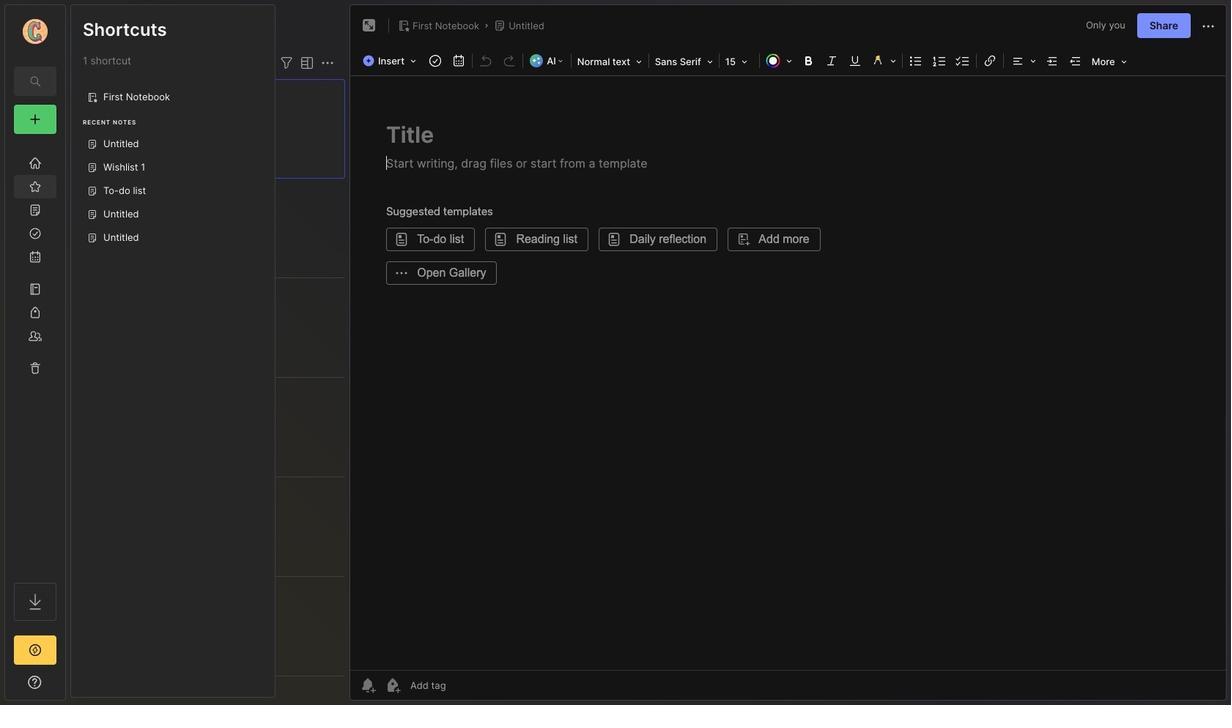 Task type: describe. For each thing, give the bounding box(es) containing it.
add a reminder image
[[359, 677, 377, 695]]

font color image
[[761, 51, 796, 71]]

checklist image
[[952, 51, 973, 71]]

alignment image
[[1005, 51, 1040, 71]]

underline image
[[845, 51, 865, 71]]

WHAT'S NEW field
[[5, 671, 65, 695]]

click to expand image
[[64, 679, 75, 696]]

tree inside main element
[[5, 143, 65, 570]]

insert link image
[[980, 51, 1000, 71]]

home image
[[28, 156, 43, 171]]

Note Editor text field
[[350, 75, 1226, 670]]

upgrade image
[[26, 642, 44, 659]]

edit search image
[[26, 73, 44, 90]]

bulleted list image
[[905, 51, 926, 71]]



Task type: locate. For each thing, give the bounding box(es) containing it.
account image
[[23, 19, 48, 44]]

font family image
[[650, 51, 717, 70]]

note window element
[[350, 4, 1227, 701]]

numbered list image
[[929, 51, 949, 71]]

indent image
[[1042, 51, 1062, 71]]

font size image
[[721, 51, 757, 70]]

main element
[[0, 0, 70, 706]]

heading level image
[[573, 51, 647, 70]]

add tag image
[[384, 677, 402, 695]]

calendar event image
[[449, 51, 469, 71]]

task image
[[425, 51, 446, 71]]

italic image
[[821, 51, 842, 71]]

insert image
[[359, 51, 424, 70]]

outdent image
[[1065, 51, 1086, 71]]

tree
[[5, 143, 65, 570]]

highlight image
[[867, 51, 900, 71]]

more image
[[1087, 51, 1131, 70]]

Account field
[[5, 17, 65, 46]]

bold image
[[798, 51, 818, 71]]

expand note image
[[361, 17, 378, 34]]



Task type: vqa. For each thing, say whether or not it's contained in the screenshot.
Recently Captured
no



